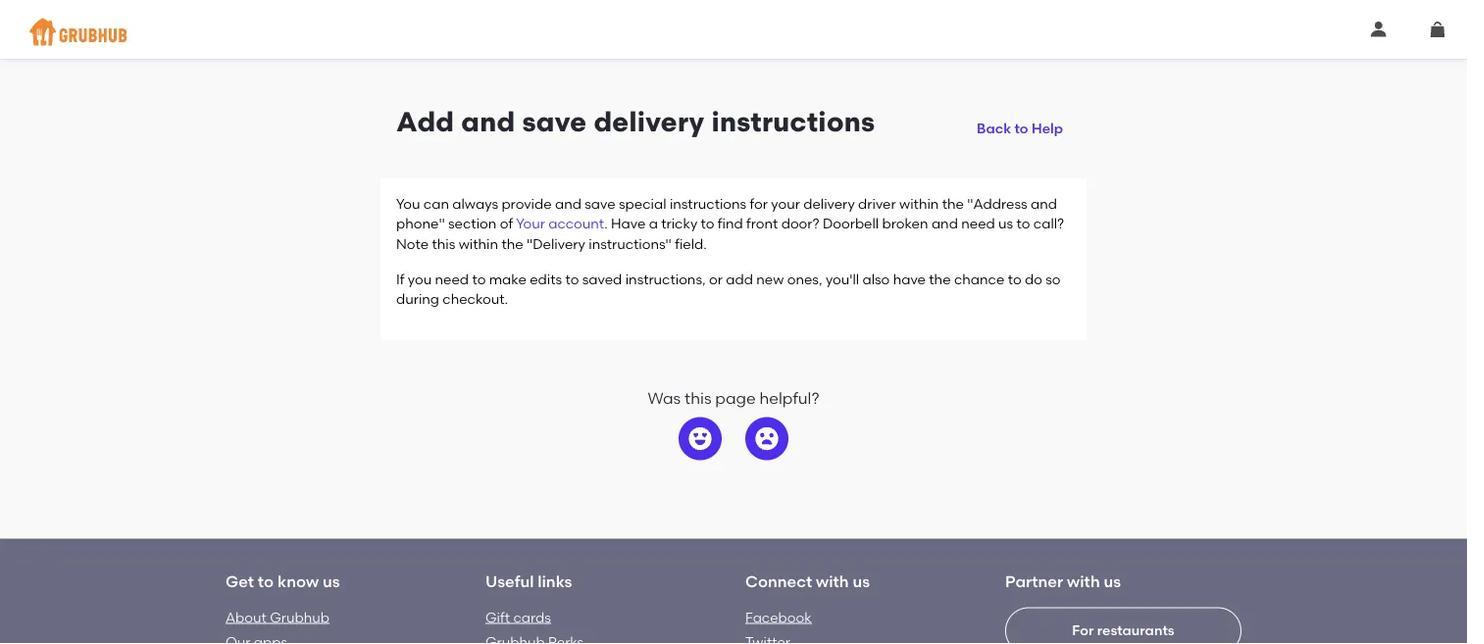 Task type: vqa. For each thing, say whether or not it's contained in the screenshot.
This page was helpful Image
yes



Task type: locate. For each thing, give the bounding box(es) containing it.
useful
[[486, 572, 534, 591]]

1 horizontal spatial within
[[900, 195, 939, 212]]

0 horizontal spatial within
[[459, 235, 498, 252]]

1 vertical spatial the
[[502, 235, 524, 252]]

us right "connect"
[[853, 572, 870, 591]]

help
[[1032, 120, 1063, 137]]

1 vertical spatial this
[[685, 389, 712, 408]]

0 horizontal spatial need
[[435, 271, 469, 288]]

with
[[816, 572, 849, 591], [1067, 572, 1100, 591]]

and right add
[[461, 105, 515, 138]]

find
[[718, 215, 743, 232]]

to left the find
[[701, 215, 715, 232]]

to up checkout.
[[472, 271, 486, 288]]

to left call?
[[1017, 215, 1031, 232]]

the inside the if you need to make edits to saved instructions, or add new ones, you'll also have the chance to do so during checkout.
[[929, 271, 951, 288]]

1 with from the left
[[816, 572, 849, 591]]

0 horizontal spatial small image
[[1371, 22, 1387, 37]]

partner
[[1006, 572, 1064, 591]]

delivery up special
[[594, 105, 705, 138]]

1 horizontal spatial need
[[962, 215, 995, 232]]

0 vertical spatial within
[[900, 195, 939, 212]]

page
[[715, 389, 756, 408]]

was
[[648, 389, 681, 408]]

make
[[489, 271, 527, 288]]

you
[[396, 195, 420, 212]]

"address
[[968, 195, 1028, 212]]

can
[[424, 195, 449, 212]]

grubhub
[[270, 609, 329, 626]]

1 vertical spatial need
[[435, 271, 469, 288]]

within inside you can always provide and save special instructions for your delivery driver within the "address and phone" section of
[[900, 195, 939, 212]]

1 vertical spatial delivery
[[804, 195, 855, 212]]

if
[[396, 271, 405, 288]]

within down section
[[459, 235, 498, 252]]

us down the "address
[[999, 215, 1014, 232]]

2 with from the left
[[1067, 572, 1100, 591]]

restaurants
[[1097, 623, 1175, 639]]

and right broken
[[932, 215, 958, 232]]

within
[[900, 195, 939, 212], [459, 235, 498, 252]]

with right "connect"
[[816, 572, 849, 591]]

us right "know"
[[323, 572, 340, 591]]

always
[[453, 195, 498, 212]]

gift cards
[[486, 609, 551, 626]]

small image
[[1371, 22, 1387, 37], [1430, 22, 1446, 37]]

and inside '. have a tricky to find front door? doorbell broken and need us to call? note this within the "delivery instructions" field.'
[[932, 215, 958, 232]]

save up .
[[585, 195, 616, 212]]

with up for
[[1067, 572, 1100, 591]]

for
[[750, 195, 768, 212]]

1 horizontal spatial small image
[[1430, 22, 1446, 37]]

need inside '. have a tricky to find front door? doorbell broken and need us to call? note this within the "delivery instructions" field.'
[[962, 215, 995, 232]]

0 vertical spatial the
[[942, 195, 964, 212]]

the left the "address
[[942, 195, 964, 212]]

delivery
[[594, 105, 705, 138], [804, 195, 855, 212]]

0 vertical spatial need
[[962, 215, 995, 232]]

connect with us
[[746, 572, 870, 591]]

this down phone"
[[432, 235, 456, 252]]

do
[[1025, 271, 1043, 288]]

doorbell
[[823, 215, 879, 232]]

checkout.
[[443, 291, 508, 307]]

add
[[726, 271, 753, 288]]

1 horizontal spatial delivery
[[804, 195, 855, 212]]

this right "was"
[[685, 389, 712, 408]]

the down of
[[502, 235, 524, 252]]

have
[[611, 215, 646, 232]]

also
[[863, 271, 890, 288]]

for restaurants
[[1073, 623, 1175, 639]]

delivery up doorbell
[[804, 195, 855, 212]]

the
[[942, 195, 964, 212], [502, 235, 524, 252], [929, 271, 951, 288]]

broken
[[882, 215, 929, 232]]

need down the "address
[[962, 215, 995, 232]]

of
[[500, 215, 513, 232]]

special
[[619, 195, 667, 212]]

instructions
[[712, 105, 875, 138], [670, 195, 747, 212]]

0 horizontal spatial delivery
[[594, 105, 705, 138]]

get
[[226, 572, 254, 591]]

your account
[[516, 215, 604, 232]]

us inside '. have a tricky to find front door? doorbell broken and need us to call? note this within the "delivery instructions" field.'
[[999, 215, 1014, 232]]

during
[[396, 291, 439, 307]]

and
[[461, 105, 515, 138], [555, 195, 582, 212], [1031, 195, 1057, 212], [932, 215, 958, 232]]

partner with us
[[1006, 572, 1121, 591]]

0 horizontal spatial this
[[432, 235, 456, 252]]

about
[[226, 609, 267, 626]]

the inside you can always provide and save special instructions for your delivery driver within the "address and phone" section of
[[942, 195, 964, 212]]

instructions up your
[[712, 105, 875, 138]]

save
[[522, 105, 587, 138], [585, 195, 616, 212]]

ones,
[[787, 271, 823, 288]]

have
[[893, 271, 926, 288]]

0 vertical spatial instructions
[[712, 105, 875, 138]]

need up checkout.
[[435, 271, 469, 288]]

the inside '. have a tricky to find front door? doorbell broken and need us to call? note this within the "delivery instructions" field.'
[[502, 235, 524, 252]]

2 vertical spatial the
[[929, 271, 951, 288]]

for
[[1073, 623, 1094, 639]]

this
[[432, 235, 456, 252], [685, 389, 712, 408]]

the right the have
[[929, 271, 951, 288]]

and up call?
[[1031, 195, 1057, 212]]

phone"
[[396, 215, 445, 232]]

need
[[962, 215, 995, 232], [435, 271, 469, 288]]

. have a tricky to find front door? doorbell broken and need us to call? note this within the "delivery instructions" field.
[[396, 215, 1065, 252]]

within up broken
[[900, 195, 939, 212]]

0 horizontal spatial with
[[816, 572, 849, 591]]

gift cards link
[[486, 609, 551, 626]]

1 horizontal spatial with
[[1067, 572, 1100, 591]]

facebook link
[[746, 609, 812, 626]]

know
[[278, 572, 319, 591]]

facebook
[[746, 609, 812, 626]]

1 vertical spatial within
[[459, 235, 498, 252]]

instructions up the find
[[670, 195, 747, 212]]

1 vertical spatial save
[[585, 195, 616, 212]]

this page was not helpful image
[[755, 427, 779, 451]]

0 vertical spatial this
[[432, 235, 456, 252]]

back
[[977, 120, 1011, 137]]

with for connect
[[816, 572, 849, 591]]

"delivery
[[527, 235, 586, 252]]

us
[[999, 215, 1014, 232], [323, 572, 340, 591], [853, 572, 870, 591], [1104, 572, 1121, 591]]

0 vertical spatial save
[[522, 105, 587, 138]]

saved
[[582, 271, 622, 288]]

a
[[649, 215, 658, 232]]

for restaurants link
[[1006, 608, 1242, 645]]

to
[[1015, 120, 1029, 137], [701, 215, 715, 232], [1017, 215, 1031, 232], [472, 271, 486, 288], [565, 271, 579, 288], [1008, 271, 1022, 288], [258, 572, 274, 591]]

save up provide
[[522, 105, 587, 138]]

1 vertical spatial instructions
[[670, 195, 747, 212]]

instructions inside you can always provide and save special instructions for your delivery driver within the "address and phone" section of
[[670, 195, 747, 212]]

gift
[[486, 609, 510, 626]]



Task type: describe. For each thing, give the bounding box(es) containing it.
instructions"
[[589, 235, 672, 252]]

helpful?
[[760, 389, 820, 408]]

was this page helpful?
[[648, 389, 820, 408]]

.
[[604, 215, 608, 232]]

to right 'edits'
[[565, 271, 579, 288]]

to left help
[[1015, 120, 1029, 137]]

about grubhub link
[[226, 609, 329, 626]]

this page was helpful image
[[689, 427, 712, 451]]

you can always provide and save special instructions for your delivery driver within the "address and phone" section of
[[396, 195, 1057, 232]]

delivery inside you can always provide and save special instructions for your delivery driver within the "address and phone" section of
[[804, 195, 855, 212]]

so
[[1046, 271, 1061, 288]]

front
[[747, 215, 778, 232]]

your
[[771, 195, 800, 212]]

section
[[448, 215, 497, 232]]

driver
[[858, 195, 896, 212]]

connect
[[746, 572, 812, 591]]

call?
[[1034, 215, 1065, 232]]

save inside you can always provide and save special instructions for your delivery driver within the "address and phone" section of
[[585, 195, 616, 212]]

1 small image from the left
[[1371, 22, 1387, 37]]

get to know us
[[226, 572, 340, 591]]

need inside the if you need to make edits to saved instructions, or add new ones, you'll also have the chance to do so during checkout.
[[435, 271, 469, 288]]

to right get
[[258, 572, 274, 591]]

grubhub logo image
[[29, 12, 128, 52]]

chance
[[954, 271, 1005, 288]]

2 small image from the left
[[1430, 22, 1446, 37]]

if you need to make edits to saved instructions, or add new ones, you'll also have the chance to do so during checkout.
[[396, 271, 1061, 307]]

us up for restaurants link
[[1104, 572, 1121, 591]]

within inside '. have a tricky to find front door? doorbell broken and need us to call? note this within the "delivery instructions" field.'
[[459, 235, 498, 252]]

your
[[516, 215, 545, 232]]

back to help
[[977, 120, 1063, 137]]

you
[[408, 271, 432, 288]]

cards
[[513, 609, 551, 626]]

note
[[396, 235, 429, 252]]

account
[[549, 215, 604, 232]]

and up "account"
[[555, 195, 582, 212]]

back to help link
[[969, 105, 1071, 140]]

add and save delivery instructions
[[396, 105, 875, 138]]

instructions,
[[626, 271, 706, 288]]

edits
[[530, 271, 562, 288]]

links
[[538, 572, 572, 591]]

0 vertical spatial delivery
[[594, 105, 705, 138]]

provide
[[502, 195, 552, 212]]

this inside '. have a tricky to find front door? doorbell broken and need us to call? note this within the "delivery instructions" field.'
[[432, 235, 456, 252]]

add
[[396, 105, 454, 138]]

new
[[757, 271, 784, 288]]

or
[[709, 271, 723, 288]]

door?
[[782, 215, 820, 232]]

about grubhub
[[226, 609, 329, 626]]

field.
[[675, 235, 707, 252]]

your account link
[[516, 215, 604, 232]]

you'll
[[826, 271, 859, 288]]

tricky
[[661, 215, 698, 232]]

useful links
[[486, 572, 572, 591]]

to left do
[[1008, 271, 1022, 288]]

with for partner
[[1067, 572, 1100, 591]]

1 horizontal spatial this
[[685, 389, 712, 408]]



